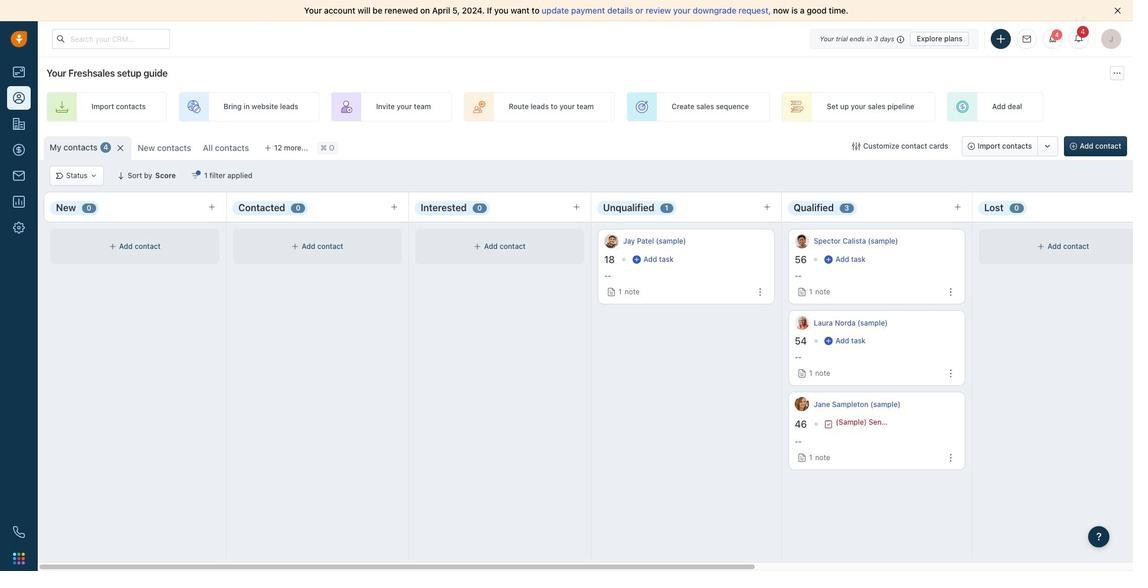 Task type: locate. For each thing, give the bounding box(es) containing it.
j image
[[604, 234, 619, 249]]

container_wx8msf4aqz5i3rn1 image
[[191, 172, 199, 180], [56, 172, 63, 179], [90, 172, 98, 179], [292, 243, 299, 250], [633, 256, 641, 264]]

j image
[[795, 397, 809, 412]]

s image
[[795, 234, 809, 249]]

phone image
[[13, 527, 25, 538]]

container_wx8msf4aqz5i3rn1 image
[[852, 142, 861, 151], [109, 243, 116, 250], [474, 243, 481, 250], [1038, 243, 1045, 250], [825, 256, 833, 264], [825, 337, 833, 345], [825, 420, 833, 428]]

phone element
[[7, 521, 31, 544]]

group
[[962, 136, 1058, 156]]

l image
[[795, 316, 809, 330]]



Task type: describe. For each thing, give the bounding box(es) containing it.
Search your CRM... text field
[[52, 29, 170, 49]]

freshworks switcher image
[[13, 553, 25, 565]]

close image
[[1114, 7, 1122, 14]]

send email image
[[1023, 35, 1031, 43]]



